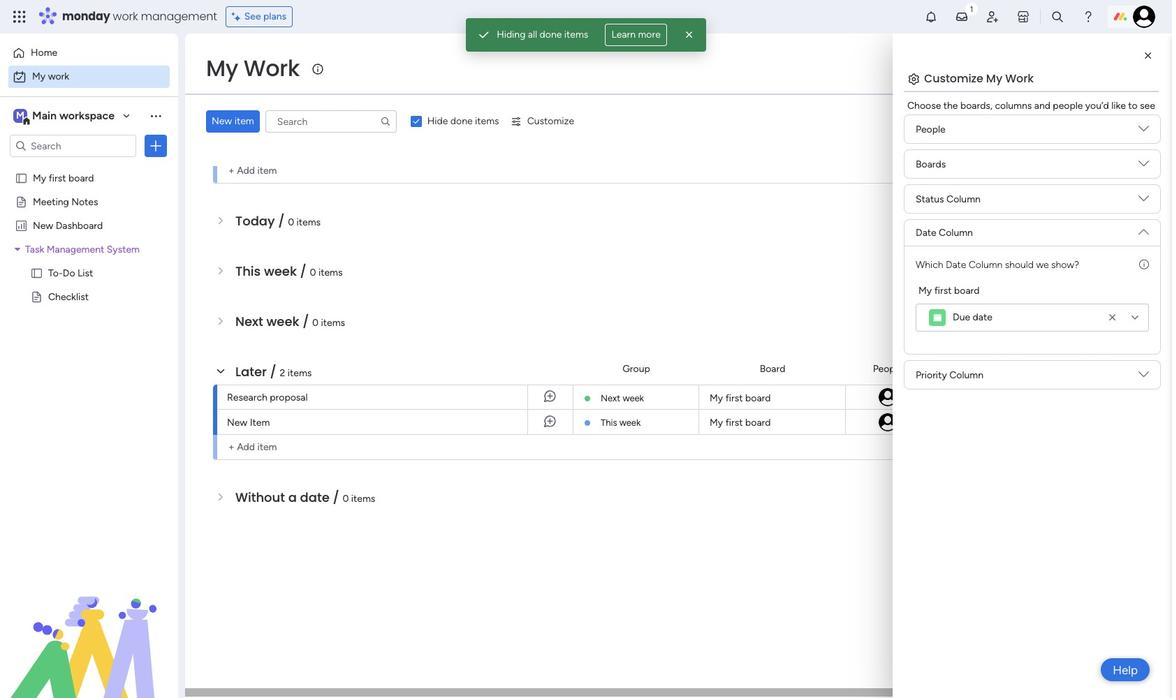 Task type: describe. For each thing, give the bounding box(es) containing it.
date up mar 6
[[969, 111, 990, 123]]

list
[[78, 267, 93, 279]]

the
[[944, 100, 959, 112]]

customize for customize my work
[[925, 71, 984, 87]]

board
[[760, 363, 786, 375]]

without
[[236, 489, 285, 507]]

research proposal
[[227, 392, 308, 404]]

items inside today / 0 items
[[297, 217, 321, 229]]

home link
[[8, 42, 170, 64]]

this for this week / 0 items
[[236, 263, 261, 280]]

workspace image
[[13, 108, 27, 124]]

work for my
[[48, 71, 69, 82]]

date right "priority"
[[969, 363, 990, 375]]

today / 0 items
[[236, 212, 321, 230]]

dapulse dropdown down arrow image for priority column
[[1139, 370, 1150, 385]]

see
[[244, 10, 261, 22]]

my first board heading
[[919, 284, 980, 298]]

items inside later / 2 items
[[288, 368, 312, 380]]

which date column should we show?
[[916, 259, 1080, 271]]

help
[[1114, 664, 1139, 678]]

this week
[[601, 418, 641, 428]]

date up which
[[916, 227, 937, 239]]

my work option
[[8, 66, 170, 88]]

my inside option
[[32, 71, 46, 82]]

item inside button
[[235, 115, 254, 127]]

hiding all done items
[[497, 29, 589, 41]]

notes
[[71, 196, 98, 208]]

1 prio from the top
[[1159, 111, 1173, 123]]

workspace selection element
[[13, 108, 117, 126]]

this week / 0 items
[[236, 263, 343, 280]]

monday marketplace image
[[1017, 10, 1031, 24]]

dashboard
[[56, 219, 103, 231]]

working
[[1048, 140, 1084, 152]]

1 vertical spatial kendall parks image
[[878, 387, 898, 408]]

workspace
[[59, 109, 115, 122]]

see
[[1141, 100, 1156, 112]]

Filter dashboard by text search field
[[265, 110, 397, 133]]

v2 overdue deadline image
[[935, 139, 946, 153]]

monday
[[62, 8, 110, 24]]

m
[[16, 110, 24, 122]]

list box containing my first board
[[0, 163, 178, 497]]

my work
[[32, 71, 69, 82]]

system
[[107, 243, 140, 255]]

next week / 0 items
[[236, 313, 345, 331]]

customize button
[[505, 110, 580, 133]]

learn
[[612, 29, 636, 41]]

2 + from the top
[[229, 442, 235, 454]]

today
[[236, 212, 275, 230]]

column left should
[[969, 259, 1003, 271]]

work inside main content
[[1006, 71, 1034, 87]]

checklist
[[48, 291, 89, 303]]

see plans button
[[226, 6, 293, 27]]

public board image for meeting
[[15, 195, 28, 208]]

choose
[[908, 100, 942, 112]]

options image
[[149, 139, 163, 153]]

alert containing hiding all done items
[[466, 18, 707, 52]]

hiding
[[497, 29, 526, 41]]

new for new item
[[212, 115, 232, 127]]

kendall parks image
[[878, 412, 898, 433]]

public board image
[[15, 171, 28, 185]]

learn more
[[612, 29, 661, 41]]

group
[[623, 363, 651, 375]]

my first board for my first board group
[[919, 285, 980, 297]]

2
[[280, 368, 285, 380]]

board for my first board group
[[955, 285, 980, 297]]

new item
[[212, 115, 254, 127]]

more
[[638, 29, 661, 41]]

Search in workspace field
[[29, 138, 117, 154]]

v2 info image
[[1140, 258, 1150, 273]]

boards,
[[961, 100, 993, 112]]

mar
[[967, 141, 983, 151]]

main workspace
[[32, 109, 115, 122]]

item down overdue
[[257, 165, 277, 177]]

0 vertical spatial kendall parks image
[[1134, 6, 1156, 28]]

new item
[[227, 417, 270, 429]]

people left choose
[[873, 111, 903, 123]]

item
[[250, 417, 270, 429]]

/ right today
[[278, 212, 285, 230]]

date inside my first board group
[[973, 312, 993, 324]]

priority column
[[916, 369, 984, 381]]

you'd
[[1086, 100, 1110, 112]]

proposal
[[270, 392, 308, 404]]

my work
[[206, 52, 300, 84]]

1
[[303, 116, 307, 128]]

column for priority column
[[950, 369, 984, 381]]

we
[[1037, 259, 1050, 271]]

1 vertical spatial date
[[300, 489, 330, 507]]

first inside "heading"
[[935, 285, 952, 297]]

search everything image
[[1051, 10, 1065, 24]]

customize for customize
[[527, 115, 575, 127]]

invite members image
[[986, 10, 1000, 24]]

choose the boards, columns and people you'd like to see
[[908, 100, 1156, 112]]

task
[[25, 243, 44, 255]]

1 + from the top
[[229, 165, 235, 177]]

2 add from the top
[[237, 442, 255, 454]]

research
[[227, 392, 268, 404]]

6
[[985, 141, 990, 151]]

like
[[1112, 100, 1127, 112]]

none search field inside main content
[[265, 110, 397, 133]]

dapulse dropdown down arrow image for date
[[1139, 222, 1150, 237]]

boards
[[916, 158, 947, 170]]

see plans
[[244, 10, 287, 22]]

hide
[[428, 115, 448, 127]]

which
[[916, 259, 944, 271]]

mar 6
[[967, 141, 990, 151]]

overdue / 1 item
[[236, 112, 329, 129]]

home
[[31, 47, 57, 59]]

later
[[236, 363, 267, 381]]

items inside without a date / 0 items
[[351, 493, 376, 505]]

people up v2 overdue deadline icon
[[916, 123, 946, 135]]

all
[[528, 29, 538, 41]]

my first board group
[[916, 284, 1150, 332]]

main
[[32, 109, 57, 122]]



Task type: locate. For each thing, give the bounding box(es) containing it.
to
[[1129, 100, 1138, 112]]

customize
[[925, 71, 984, 87], [527, 115, 575, 127]]

date
[[969, 111, 990, 123], [916, 227, 937, 239], [946, 259, 967, 271], [969, 363, 990, 375]]

0
[[288, 217, 294, 229], [310, 267, 316, 279], [312, 317, 319, 329], [343, 493, 349, 505]]

monday work management
[[62, 8, 217, 24]]

1 my first board link from the top
[[708, 386, 837, 410]]

0 horizontal spatial done
[[451, 115, 473, 127]]

0 vertical spatial my first board link
[[708, 386, 837, 410]]

+ add item
[[229, 165, 277, 177], [229, 442, 277, 454]]

week for this week
[[620, 418, 641, 428]]

public board image down public board image
[[15, 195, 28, 208]]

0 vertical spatial dapulse dropdown down arrow image
[[1139, 124, 1150, 139]]

meeting notes
[[33, 196, 98, 208]]

home option
[[8, 42, 170, 64]]

items inside this week / 0 items
[[319, 267, 343, 279]]

new for new item
[[227, 417, 248, 429]]

/ right a
[[333, 489, 339, 507]]

column
[[947, 193, 981, 205], [939, 227, 974, 239], [969, 259, 1003, 271], [950, 369, 984, 381]]

1 horizontal spatial customize
[[925, 71, 984, 87]]

0 down this week / 0 items
[[312, 317, 319, 329]]

1 + add item from the top
[[229, 165, 277, 177]]

dapulse dropdown down arrow image
[[1139, 159, 1150, 174], [1139, 194, 1150, 209], [1139, 222, 1150, 237]]

0 horizontal spatial work
[[48, 71, 69, 82]]

0 vertical spatial work
[[113, 8, 138, 24]]

people left "priority"
[[873, 363, 903, 375]]

column for status column
[[947, 193, 981, 205]]

my work link
[[8, 66, 170, 88]]

dapulse dropdown down arrow image
[[1139, 124, 1150, 139], [1139, 370, 1150, 385]]

1 dapulse dropdown down arrow image from the top
[[1139, 124, 1150, 139]]

due date
[[953, 312, 993, 324]]

lottie animation image
[[0, 558, 178, 699]]

help image
[[1082, 10, 1096, 24]]

done right all
[[540, 29, 562, 41]]

my inside "heading"
[[919, 285, 933, 297]]

work down plans
[[244, 52, 300, 84]]

my first board link
[[708, 386, 837, 410], [708, 410, 837, 435]]

week down this week / 0 items
[[267, 313, 299, 331]]

0 horizontal spatial kendall parks image
[[878, 387, 898, 408]]

+ add item up today
[[229, 165, 277, 177]]

/ down this week / 0 items
[[303, 313, 309, 331]]

task management system
[[25, 243, 140, 255]]

public board image for to-
[[30, 266, 43, 280]]

0 horizontal spatial next
[[236, 313, 263, 331]]

0 vertical spatial date
[[973, 312, 993, 324]]

0 vertical spatial dapulse dropdown down arrow image
[[1139, 159, 1150, 174]]

kendall parks image up kendall parks icon
[[878, 387, 898, 408]]

this for this week
[[601, 418, 618, 428]]

next week
[[601, 393, 644, 404]]

/ up the 'next week / 0 items'
[[300, 263, 307, 280]]

work right monday
[[113, 8, 138, 24]]

dapulse dropdown down arrow image for status
[[1139, 194, 1150, 209]]

0 vertical spatial add
[[237, 165, 255, 177]]

1 vertical spatial add
[[237, 442, 255, 454]]

work
[[244, 52, 300, 84], [1006, 71, 1034, 87]]

next
[[236, 313, 263, 331], [601, 393, 621, 404]]

1 horizontal spatial date
[[973, 312, 993, 324]]

work inside option
[[48, 71, 69, 82]]

and
[[1035, 100, 1051, 112]]

customize inside button
[[527, 115, 575, 127]]

add
[[237, 165, 255, 177], [237, 442, 255, 454]]

lottie animation element
[[0, 558, 178, 699]]

week down today / 0 items
[[264, 263, 297, 280]]

alert
[[466, 18, 707, 52]]

next for next week / 0 items
[[236, 313, 263, 331]]

0 horizontal spatial this
[[236, 263, 261, 280]]

2 vertical spatial dapulse dropdown down arrow image
[[1139, 222, 1150, 237]]

new
[[212, 115, 232, 127], [33, 219, 53, 231], [227, 417, 248, 429]]

2 prio from the top
[[1159, 363, 1173, 375]]

dapulse dropdown down arrow image for people
[[1139, 124, 1150, 139]]

1 vertical spatial dapulse dropdown down arrow image
[[1139, 194, 1150, 209]]

select product image
[[13, 10, 27, 24]]

work down 'home' at the left top of page
[[48, 71, 69, 82]]

+ add item down new item
[[229, 442, 277, 454]]

new left overdue
[[212, 115, 232, 127]]

board for second my first board link from the top of the main content containing overdue /
[[746, 417, 771, 429]]

0 horizontal spatial work
[[244, 52, 300, 84]]

0 vertical spatial public board image
[[15, 195, 28, 208]]

1 vertical spatial +
[[229, 442, 235, 454]]

caret down image
[[15, 244, 20, 254]]

0 inside without a date / 0 items
[[343, 493, 349, 505]]

1 vertical spatial new
[[33, 219, 53, 231]]

done inside alert
[[540, 29, 562, 41]]

learn more button
[[606, 24, 667, 46]]

week for next week
[[623, 393, 644, 404]]

notifications image
[[925, 10, 939, 24]]

public dashboard image
[[15, 219, 28, 232]]

1 vertical spatial my first board link
[[708, 410, 837, 435]]

1 vertical spatial customize
[[527, 115, 575, 127]]

2 vertical spatial status
[[1063, 363, 1091, 375]]

board inside "heading"
[[955, 285, 980, 297]]

date right due
[[973, 312, 993, 324]]

column down "status column" at right
[[939, 227, 974, 239]]

3 dapulse dropdown down arrow image from the top
[[1139, 222, 1150, 237]]

1 horizontal spatial this
[[601, 418, 618, 428]]

work
[[113, 8, 138, 24], [48, 71, 69, 82]]

customize my work
[[925, 71, 1034, 87]]

priority
[[916, 369, 948, 381]]

this down today
[[236, 263, 261, 280]]

0 vertical spatial + add item
[[229, 165, 277, 177]]

1 horizontal spatial done
[[540, 29, 562, 41]]

a
[[288, 489, 297, 507]]

hide done items
[[428, 115, 499, 127]]

people
[[1054, 100, 1084, 112]]

this down next week
[[601, 418, 618, 428]]

1 horizontal spatial kendall parks image
[[1134, 6, 1156, 28]]

0 right today
[[288, 217, 294, 229]]

search image
[[380, 116, 391, 127]]

status
[[1063, 111, 1091, 123], [916, 193, 945, 205], [1063, 363, 1091, 375]]

without a date / 0 items
[[236, 489, 376, 507]]

main content containing overdue /
[[185, 34, 1173, 699]]

to-
[[48, 267, 63, 279]]

column right "priority"
[[950, 369, 984, 381]]

+ down new item
[[229, 442, 235, 454]]

1 horizontal spatial next
[[601, 393, 621, 404]]

0 inside the 'next week / 0 items'
[[312, 317, 319, 329]]

new item button
[[206, 110, 260, 133]]

0 inside this week / 0 items
[[310, 267, 316, 279]]

2 dapulse dropdown down arrow image from the top
[[1139, 370, 1150, 385]]

work for monday
[[113, 8, 138, 24]]

items inside the 'next week / 0 items'
[[321, 317, 345, 329]]

1 vertical spatial + add item
[[229, 442, 277, 454]]

new left item
[[227, 417, 248, 429]]

show?
[[1052, 259, 1080, 271]]

kendall parks image
[[1134, 6, 1156, 28], [878, 387, 898, 408]]

date right a
[[300, 489, 330, 507]]

new right public dashboard icon
[[33, 219, 53, 231]]

1 horizontal spatial work
[[113, 8, 138, 24]]

next for next week
[[601, 393, 621, 404]]

next up this week
[[601, 393, 621, 404]]

done
[[540, 29, 562, 41], [451, 115, 473, 127]]

due
[[953, 312, 971, 324]]

board for second my first board link from the bottom
[[746, 393, 771, 405]]

1 add from the top
[[237, 165, 255, 177]]

1 vertical spatial prio
[[1159, 363, 1173, 375]]

working on it
[[1048, 140, 1106, 152]]

people
[[873, 111, 903, 123], [916, 123, 946, 135], [873, 363, 903, 375]]

+ down 'new item' button
[[229, 165, 235, 177]]

my first board
[[33, 172, 94, 184], [919, 285, 980, 297], [710, 393, 771, 405], [710, 417, 771, 429]]

1 vertical spatial next
[[601, 393, 621, 404]]

close image
[[683, 28, 697, 42]]

1 image
[[966, 1, 978, 16]]

1 horizontal spatial work
[[1006, 71, 1034, 87]]

date column
[[916, 227, 974, 239]]

0 vertical spatial +
[[229, 165, 235, 177]]

2 vertical spatial public board image
[[30, 290, 43, 303]]

0 horizontal spatial customize
[[527, 115, 575, 127]]

main content
[[185, 34, 1173, 699]]

item inside the overdue / 1 item
[[309, 116, 329, 128]]

1 vertical spatial work
[[48, 71, 69, 82]]

add down 'new item' button
[[237, 165, 255, 177]]

1 vertical spatial done
[[451, 115, 473, 127]]

plans
[[264, 10, 287, 22]]

update feed image
[[955, 10, 969, 24]]

1 dapulse dropdown down arrow image from the top
[[1139, 159, 1150, 174]]

week
[[264, 263, 297, 280], [267, 313, 299, 331], [623, 393, 644, 404], [620, 418, 641, 428]]

option
[[0, 165, 178, 168]]

0 vertical spatial next
[[236, 313, 263, 331]]

date
[[973, 312, 993, 324], [300, 489, 330, 507]]

new for new dashboard
[[33, 219, 53, 231]]

my first board for second my first board link from the bottom
[[710, 393, 771, 405]]

0 vertical spatial customize
[[925, 71, 984, 87]]

0 vertical spatial new
[[212, 115, 232, 127]]

1 vertical spatial this
[[601, 418, 618, 428]]

None search field
[[265, 110, 397, 133]]

public board image
[[15, 195, 28, 208], [30, 266, 43, 280], [30, 290, 43, 303]]

status column
[[916, 193, 981, 205]]

item right 1
[[309, 116, 329, 128]]

week up this week
[[623, 393, 644, 404]]

column for date column
[[939, 227, 974, 239]]

new inside button
[[212, 115, 232, 127]]

2 vertical spatial new
[[227, 417, 248, 429]]

/ left 1
[[293, 112, 299, 129]]

done inside main content
[[451, 115, 473, 127]]

management
[[141, 8, 217, 24]]

0 up the 'next week / 0 items'
[[310, 267, 316, 279]]

next up "later"
[[236, 313, 263, 331]]

0 inside today / 0 items
[[288, 217, 294, 229]]

public board image left "to-"
[[30, 266, 43, 280]]

1 vertical spatial dapulse dropdown down arrow image
[[1139, 370, 1150, 385]]

date right which
[[946, 259, 967, 271]]

overdue
[[236, 112, 290, 129]]

new dashboard
[[33, 219, 103, 231]]

columns
[[996, 100, 1033, 112]]

2 dapulse dropdown down arrow image from the top
[[1139, 194, 1150, 209]]

to-do list
[[48, 267, 93, 279]]

week for next week / 0 items
[[267, 313, 299, 331]]

0 vertical spatial status
[[1063, 111, 1091, 123]]

management
[[47, 243, 104, 255]]

first
[[49, 172, 66, 184], [935, 285, 952, 297], [726, 393, 743, 405], [726, 417, 743, 429]]

my first board inside group
[[919, 285, 980, 297]]

work up the columns
[[1006, 71, 1034, 87]]

meeting
[[33, 196, 69, 208]]

do
[[63, 267, 75, 279]]

/ left 2 on the left bottom of the page
[[270, 363, 277, 381]]

board
[[69, 172, 94, 184], [955, 285, 980, 297], [746, 393, 771, 405], [746, 417, 771, 429]]

column up "date column"
[[947, 193, 981, 205]]

public board image left checklist at the top left of page
[[30, 290, 43, 303]]

items
[[565, 29, 589, 41], [475, 115, 499, 127], [297, 217, 321, 229], [319, 267, 343, 279], [321, 317, 345, 329], [288, 368, 312, 380], [351, 493, 376, 505]]

0 horizontal spatial date
[[300, 489, 330, 507]]

should
[[1006, 259, 1034, 271]]

done right hide
[[451, 115, 473, 127]]

list box
[[0, 163, 178, 497]]

/
[[293, 112, 299, 129], [278, 212, 285, 230], [300, 263, 307, 280], [303, 313, 309, 331], [270, 363, 277, 381], [333, 489, 339, 507]]

1 vertical spatial status
[[916, 193, 945, 205]]

0 vertical spatial done
[[540, 29, 562, 41]]

my
[[206, 52, 238, 84], [32, 71, 46, 82], [987, 71, 1003, 87], [33, 172, 46, 184], [919, 285, 933, 297], [710, 393, 724, 405], [710, 417, 724, 429]]

kendall parks image right help icon
[[1134, 6, 1156, 28]]

on
[[1086, 140, 1097, 152]]

later / 2 items
[[236, 363, 312, 381]]

my first board for second my first board link from the top of the main content containing overdue /
[[710, 417, 771, 429]]

help button
[[1102, 659, 1150, 682]]

1 vertical spatial public board image
[[30, 266, 43, 280]]

item down the my work
[[235, 115, 254, 127]]

workspace options image
[[149, 109, 163, 123]]

add down new item
[[237, 442, 255, 454]]

item down item
[[257, 442, 277, 454]]

2 my first board link from the top
[[708, 410, 837, 435]]

0 vertical spatial prio
[[1159, 111, 1173, 123]]

0 vertical spatial this
[[236, 263, 261, 280]]

week for this week / 0 items
[[264, 263, 297, 280]]

week down next week
[[620, 418, 641, 428]]

it
[[1100, 140, 1106, 152]]

prio
[[1159, 111, 1173, 123], [1159, 363, 1173, 375]]

+
[[229, 165, 235, 177], [229, 442, 235, 454]]

0 right a
[[343, 493, 349, 505]]

2 + add item from the top
[[229, 442, 277, 454]]

this
[[236, 263, 261, 280], [601, 418, 618, 428]]



Task type: vqa. For each thing, say whether or not it's contained in the screenshot.
the Priority
yes



